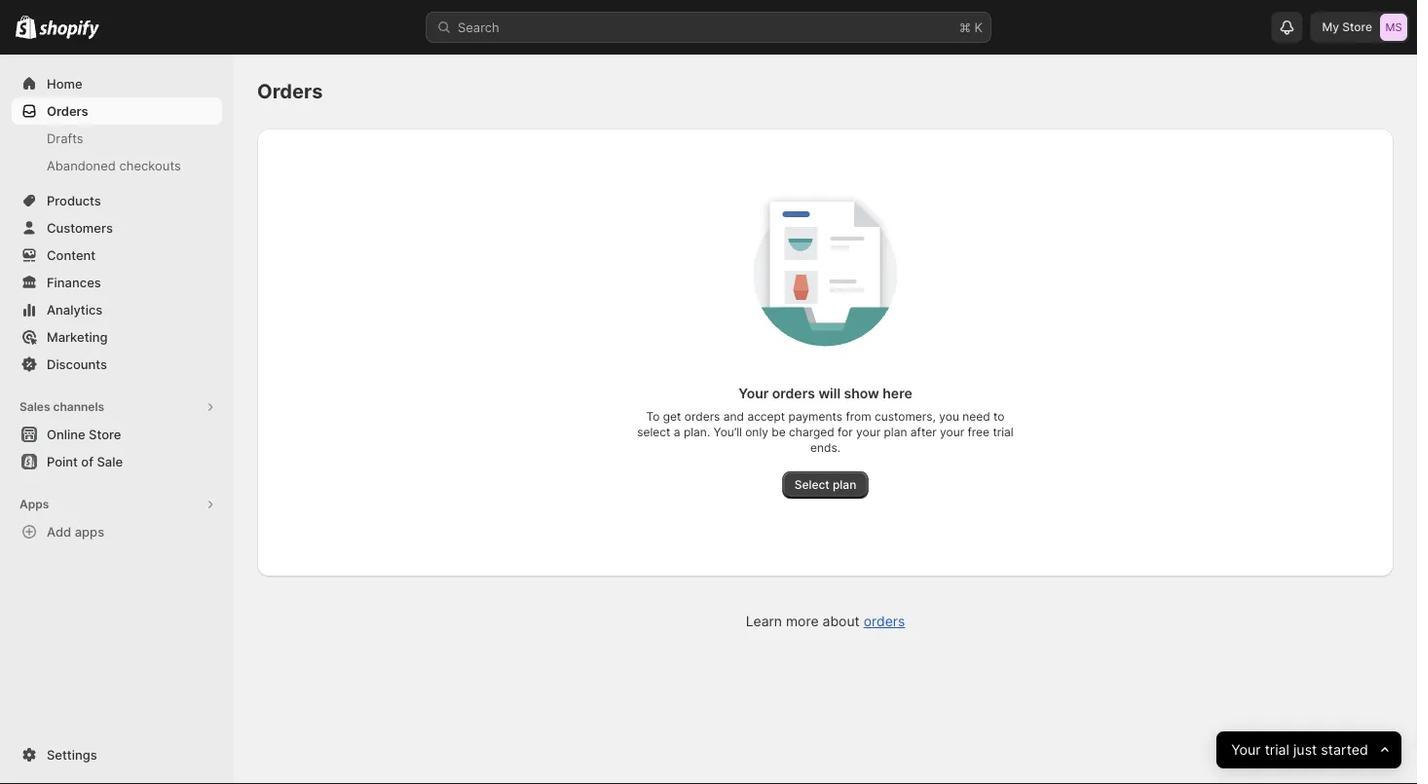 Task type: locate. For each thing, give the bounding box(es) containing it.
⌘ k
[[960, 19, 983, 35]]

0 horizontal spatial your
[[857, 425, 881, 439]]

ends.
[[811, 441, 841, 455]]

1 horizontal spatial trial
[[1265, 742, 1290, 759]]

plan right select
[[833, 478, 857, 492]]

store up sale
[[89, 427, 121, 442]]

orders
[[257, 79, 323, 103], [47, 103, 88, 118]]

0 horizontal spatial orders
[[47, 103, 88, 118]]

store for my store
[[1343, 20, 1373, 34]]

1 vertical spatial plan
[[833, 478, 857, 492]]

your inside your orders will show here to get orders and accept payments from customers, you need to select a plan. you'll only be charged for your plan after your free trial ends.
[[739, 385, 769, 402]]

more
[[786, 613, 819, 630]]

your down from
[[857, 425, 881, 439]]

orders link
[[12, 97, 222, 125]]

after
[[911, 425, 937, 439]]

drafts link
[[12, 125, 222, 152]]

products link
[[12, 187, 222, 214]]

orders up the payments
[[772, 385, 815, 402]]

analytics
[[47, 302, 103, 317]]

customers
[[47, 220, 113, 235]]

1 horizontal spatial orders
[[257, 79, 323, 103]]

store inside button
[[89, 427, 121, 442]]

shopify image
[[16, 15, 36, 39]]

0 vertical spatial your
[[739, 385, 769, 402]]

2 horizontal spatial orders
[[864, 613, 905, 630]]

1 vertical spatial your
[[1232, 742, 1261, 759]]

my store image
[[1381, 14, 1408, 41]]

trial left just
[[1265, 742, 1290, 759]]

orders right about at the bottom of page
[[864, 613, 905, 630]]

drafts
[[47, 131, 83, 146]]

1 vertical spatial store
[[89, 427, 121, 442]]

settings
[[47, 747, 97, 762]]

finances link
[[12, 269, 222, 296]]

abandoned checkouts link
[[12, 152, 222, 179]]

1 vertical spatial orders
[[685, 410, 720, 424]]

0 horizontal spatial orders
[[685, 410, 720, 424]]

trial
[[993, 425, 1014, 439], [1265, 742, 1290, 759]]

online store link
[[12, 421, 222, 448]]

your
[[857, 425, 881, 439], [940, 425, 965, 439]]

your left just
[[1232, 742, 1261, 759]]

1 your from the left
[[857, 425, 881, 439]]

you'll
[[714, 425, 742, 439]]

orders
[[772, 385, 815, 402], [685, 410, 720, 424], [864, 613, 905, 630]]

your
[[739, 385, 769, 402], [1232, 742, 1261, 759]]

0 horizontal spatial trial
[[993, 425, 1014, 439]]

trial inside dropdown button
[[1265, 742, 1290, 759]]

0 vertical spatial plan
[[884, 425, 908, 439]]

1 horizontal spatial plan
[[884, 425, 908, 439]]

and
[[724, 410, 744, 424]]

0 vertical spatial orders
[[772, 385, 815, 402]]

learn
[[746, 613, 782, 630]]

only
[[746, 425, 769, 439]]

orders link
[[864, 613, 905, 630]]

from
[[846, 410, 872, 424]]

your up accept
[[739, 385, 769, 402]]

analytics link
[[12, 296, 222, 323]]

settings link
[[12, 741, 222, 769]]

0 vertical spatial store
[[1343, 20, 1373, 34]]

2 your from the left
[[940, 425, 965, 439]]

of
[[81, 454, 93, 469]]

1 horizontal spatial orders
[[772, 385, 815, 402]]

search
[[458, 19, 500, 35]]

finances
[[47, 275, 101, 290]]

content link
[[12, 242, 222, 269]]

point of sale
[[47, 454, 123, 469]]

marketing
[[47, 329, 108, 344]]

show
[[844, 385, 880, 402]]

1 horizontal spatial your
[[940, 425, 965, 439]]

trial down the to
[[993, 425, 1014, 439]]

0 horizontal spatial store
[[89, 427, 121, 442]]

add
[[47, 524, 71, 539]]

online
[[47, 427, 85, 442]]

plan
[[884, 425, 908, 439], [833, 478, 857, 492]]

select plan
[[795, 478, 857, 492]]

0 vertical spatial trial
[[993, 425, 1014, 439]]

channels
[[53, 400, 104, 414]]

point of sale link
[[12, 448, 222, 475]]

select plan link
[[783, 472, 868, 499]]

1 horizontal spatial your
[[1232, 742, 1261, 759]]

orders up plan.
[[685, 410, 720, 424]]

0 horizontal spatial plan
[[833, 478, 857, 492]]

0 horizontal spatial your
[[739, 385, 769, 402]]

marketing link
[[12, 323, 222, 351]]

started
[[1321, 742, 1369, 759]]

sales
[[19, 400, 50, 414]]

store
[[1343, 20, 1373, 34], [89, 427, 121, 442]]

my
[[1323, 20, 1340, 34]]

store right my
[[1343, 20, 1373, 34]]

sales channels button
[[12, 394, 222, 421]]

1 vertical spatial trial
[[1265, 742, 1290, 759]]

1 horizontal spatial store
[[1343, 20, 1373, 34]]

store for online store
[[89, 427, 121, 442]]

apps
[[75, 524, 104, 539]]

add apps button
[[12, 518, 222, 546]]

abandoned checkouts
[[47, 158, 181, 173]]

here
[[883, 385, 913, 402]]

plan down customers,
[[884, 425, 908, 439]]

plan.
[[684, 425, 710, 439]]

your down you
[[940, 425, 965, 439]]

to
[[646, 410, 660, 424]]

your inside your trial just started dropdown button
[[1232, 742, 1261, 759]]

accept
[[748, 410, 786, 424]]



Task type: describe. For each thing, give the bounding box(es) containing it.
learn more about orders
[[746, 613, 905, 630]]

to
[[994, 410, 1005, 424]]

your trial just started button
[[1217, 732, 1402, 769]]

2 vertical spatial orders
[[864, 613, 905, 630]]

abandoned
[[47, 158, 116, 173]]

be
[[772, 425, 786, 439]]

your for orders
[[739, 385, 769, 402]]

a
[[674, 425, 681, 439]]

⌘
[[960, 19, 971, 35]]

customers,
[[875, 410, 936, 424]]

your trial just started
[[1232, 742, 1369, 759]]

online store
[[47, 427, 121, 442]]

customers link
[[12, 214, 222, 242]]

sale
[[97, 454, 123, 469]]

point
[[47, 454, 78, 469]]

free
[[968, 425, 990, 439]]

discounts
[[47, 357, 107, 372]]

home
[[47, 76, 82, 91]]

checkouts
[[119, 158, 181, 173]]

need
[[963, 410, 991, 424]]

just
[[1294, 742, 1317, 759]]

home link
[[12, 70, 222, 97]]

for
[[838, 425, 853, 439]]

select
[[795, 478, 830, 492]]

sales channels
[[19, 400, 104, 414]]

you
[[940, 410, 960, 424]]

will
[[819, 385, 841, 402]]

point of sale button
[[0, 448, 234, 475]]

about
[[823, 613, 860, 630]]

discounts link
[[12, 351, 222, 378]]

my store
[[1323, 20, 1373, 34]]

apps button
[[12, 491, 222, 518]]

get
[[663, 410, 681, 424]]

trial inside your orders will show here to get orders and accept payments from customers, you need to select a plan. you'll only be charged for your plan after your free trial ends.
[[993, 425, 1014, 439]]

add apps
[[47, 524, 104, 539]]

apps
[[19, 497, 49, 512]]

products
[[47, 193, 101, 208]]

select
[[637, 425, 671, 439]]

shopify image
[[39, 20, 100, 39]]

online store button
[[0, 421, 234, 448]]

your orders will show here to get orders and accept payments from customers, you need to select a plan. you'll only be charged for your plan after your free trial ends.
[[637, 385, 1014, 455]]

content
[[47, 247, 96, 263]]

k
[[975, 19, 983, 35]]

your for trial
[[1232, 742, 1261, 759]]

payments
[[789, 410, 843, 424]]

charged
[[789, 425, 835, 439]]

plan inside your orders will show here to get orders and accept payments from customers, you need to select a plan. you'll only be charged for your plan after your free trial ends.
[[884, 425, 908, 439]]



Task type: vqa. For each thing, say whether or not it's contained in the screenshot.
Custom
no



